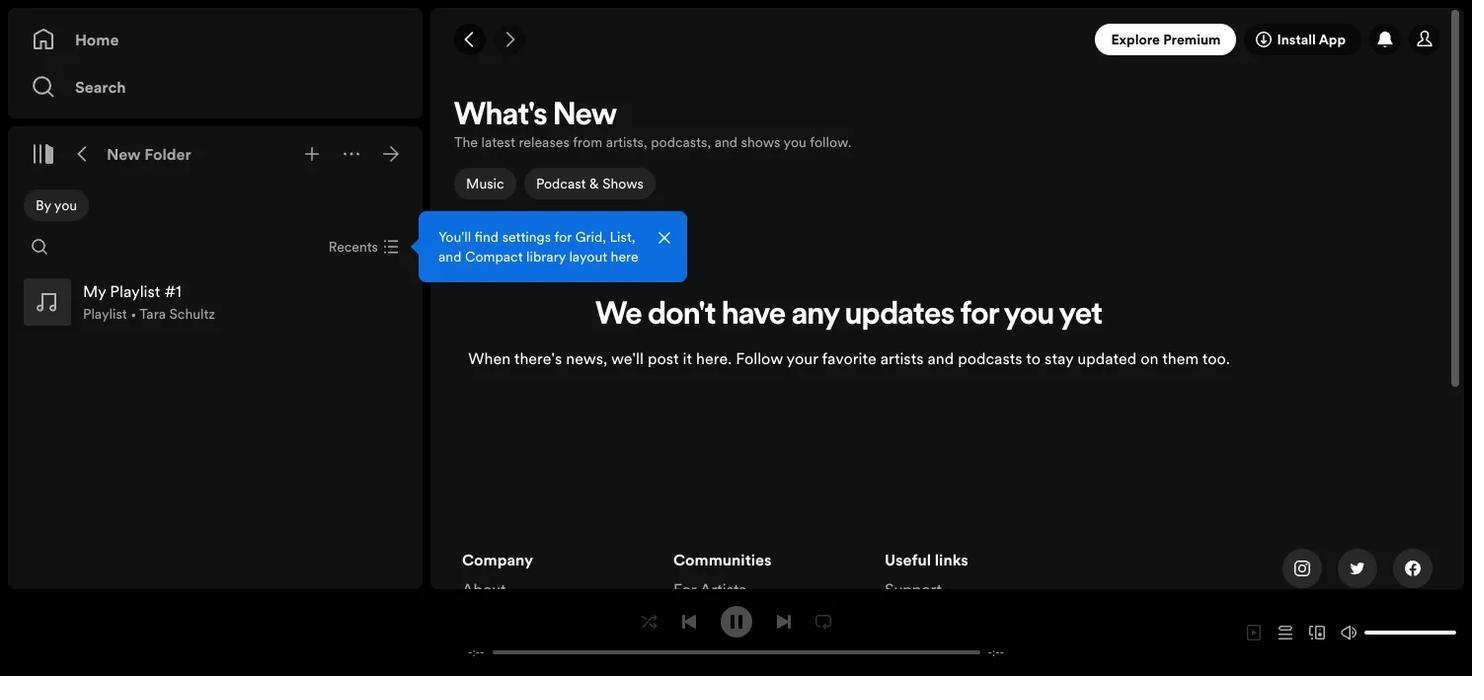 Task type: locate. For each thing, give the bounding box(es) containing it.
0 horizontal spatial -:--
[[468, 645, 484, 660]]

Music checkbox
[[454, 168, 516, 199]]

0 horizontal spatial new
[[107, 143, 141, 165]]

1 horizontal spatial :-
[[993, 645, 1000, 660]]

1 vertical spatial and
[[438, 247, 462, 267]]

stay
[[1045, 348, 1074, 369]]

1 horizontal spatial new
[[553, 101, 617, 132]]

and
[[715, 132, 738, 152], [438, 247, 462, 267], [928, 348, 954, 369]]

what's
[[454, 101, 548, 132]]

links
[[935, 549, 969, 571]]

when there's news, we'll post it here. follow your favorite artists and podcasts to stay updated on them too.
[[468, 348, 1230, 369]]

and left the shows
[[715, 132, 738, 152]]

and left find
[[438, 247, 462, 267]]

0 horizontal spatial for
[[555, 227, 572, 247]]

artists,
[[606, 132, 648, 152]]

none search field inside main element
[[24, 231, 55, 263]]

support link
[[885, 579, 942, 608]]

post
[[648, 348, 679, 369]]

pause image
[[728, 614, 744, 630]]

twitter image
[[1350, 561, 1366, 577]]

install app link
[[1245, 24, 1362, 55]]

&
[[589, 174, 599, 194]]

0 vertical spatial for
[[555, 227, 572, 247]]

go back image
[[462, 32, 478, 47]]

and inside you'll find settings for grid, list, and compact library layout here
[[438, 247, 462, 267]]

1 horizontal spatial and
[[715, 132, 738, 152]]

updated
[[1078, 348, 1137, 369]]

group
[[16, 271, 415, 334]]

you right the shows
[[784, 132, 807, 152]]

playlist
[[83, 304, 127, 324]]

you'll find settings for grid, list, and compact library layout here
[[438, 227, 639, 267]]

for inside my playlist #1 - playlist by tara schultz | spotify element
[[961, 300, 999, 332]]

1 vertical spatial you
[[54, 196, 77, 215]]

•
[[131, 304, 137, 324]]

0 vertical spatial and
[[715, 132, 738, 152]]

:-
[[473, 645, 480, 660], [993, 645, 1000, 660]]

about
[[462, 579, 506, 600]]

1 horizontal spatial for
[[961, 300, 999, 332]]

1 horizontal spatial list
[[674, 549, 861, 677]]

0 horizontal spatial list
[[462, 549, 650, 660]]

None search field
[[24, 231, 55, 263]]

there's
[[514, 348, 562, 369]]

have
[[722, 300, 786, 332]]

you right by
[[54, 196, 77, 215]]

here
[[611, 247, 639, 267]]

playlist • tara schultz
[[83, 304, 215, 324]]

3 - from the left
[[988, 645, 993, 660]]

find
[[475, 227, 499, 247]]

for
[[674, 579, 697, 600]]

you up to
[[1004, 300, 1054, 332]]

for
[[555, 227, 572, 247], [961, 300, 999, 332]]

-
[[468, 645, 473, 660], [480, 645, 484, 660], [988, 645, 993, 660], [1000, 645, 1004, 660]]

new folder
[[107, 143, 191, 165]]

list
[[462, 549, 650, 660], [674, 549, 861, 677], [885, 549, 1073, 630]]

1 list from the left
[[462, 549, 650, 660]]

new
[[553, 101, 617, 132], [107, 143, 141, 165]]

you'll find settings for grid, list, and compact library layout here dialog
[[419, 211, 687, 282]]

2 vertical spatial you
[[1004, 300, 1054, 332]]

shows
[[741, 132, 781, 152]]

latest
[[481, 132, 515, 152]]

for up podcasts
[[961, 300, 999, 332]]

new left folder
[[107, 143, 141, 165]]

-:--
[[468, 645, 484, 660], [988, 645, 1004, 660]]

artists
[[700, 579, 746, 600]]

follow
[[736, 348, 783, 369]]

new inside what's new the latest releases from artists, podcasts, and shows you follow.
[[553, 101, 617, 132]]

group inside main element
[[16, 271, 415, 334]]

1 vertical spatial new
[[107, 143, 141, 165]]

Recents, List view field
[[313, 231, 411, 263]]

1 horizontal spatial you
[[784, 132, 807, 152]]

connect to a device image
[[1310, 625, 1325, 641]]

list containing company
[[462, 549, 650, 660]]

list containing communities
[[674, 549, 861, 677]]

2 list from the left
[[674, 549, 861, 677]]

3 list from the left
[[885, 549, 1073, 630]]

explore
[[1111, 30, 1160, 49]]

0 vertical spatial new
[[553, 101, 617, 132]]

player controls element
[[445, 606, 1028, 660]]

0 vertical spatial you
[[784, 132, 807, 152]]

app
[[1319, 30, 1346, 49]]

new up podcast & shows option
[[553, 101, 617, 132]]

1 horizontal spatial -:--
[[988, 645, 1004, 660]]

1 vertical spatial for
[[961, 300, 999, 332]]

group containing playlist
[[16, 271, 415, 334]]

2 horizontal spatial list
[[885, 549, 1073, 630]]

layout
[[569, 247, 607, 267]]

0 horizontal spatial you
[[54, 196, 77, 215]]

disable repeat image
[[815, 614, 831, 630]]

0 horizontal spatial :-
[[473, 645, 480, 660]]

you inside option
[[54, 196, 77, 215]]

list,
[[610, 227, 636, 247]]

list containing useful links
[[885, 549, 1073, 630]]

don't
[[648, 300, 716, 332]]

you
[[784, 132, 807, 152], [54, 196, 77, 215], [1004, 300, 1054, 332]]

compact
[[465, 247, 523, 267]]

music
[[466, 174, 504, 194]]

and right artists
[[928, 348, 954, 369]]

them
[[1163, 348, 1199, 369]]

facebook image
[[1405, 561, 1421, 577]]

0 horizontal spatial and
[[438, 247, 462, 267]]

2 horizontal spatial and
[[928, 348, 954, 369]]

shows
[[602, 174, 643, 194]]

install
[[1277, 30, 1316, 49]]

for left grid,
[[555, 227, 572, 247]]

folder
[[144, 143, 191, 165]]

main element
[[8, 8, 687, 590]]

it
[[683, 348, 692, 369]]

the
[[454, 132, 478, 152]]

we'll
[[611, 348, 644, 369]]



Task type: describe. For each thing, give the bounding box(es) containing it.
podcast & shows
[[536, 174, 643, 194]]

by you
[[36, 196, 77, 215]]

we
[[596, 300, 642, 332]]

follow.
[[810, 132, 852, 152]]

podcasts,
[[651, 132, 711, 152]]

when
[[468, 348, 511, 369]]

Podcast & Shows checkbox
[[524, 168, 655, 199]]

you inside what's new the latest releases from artists, podcasts, and shows you follow.
[[784, 132, 807, 152]]

new inside new folder button
[[107, 143, 141, 165]]

my playlist #1 - playlist by tara schultz | spotify element
[[431, 95, 1465, 677]]

about link
[[462, 579, 506, 608]]

company
[[462, 549, 533, 571]]

1 :- from the left
[[473, 645, 480, 660]]

new folder button
[[103, 138, 195, 170]]

on
[[1141, 348, 1159, 369]]

here.
[[696, 348, 732, 369]]

home
[[75, 29, 119, 50]]

releases
[[519, 132, 570, 152]]

favorite
[[822, 348, 877, 369]]

previous image
[[681, 614, 697, 630]]

2 horizontal spatial you
[[1004, 300, 1054, 332]]

top bar and user menu element
[[431, 8, 1465, 71]]

library
[[526, 247, 566, 267]]

4 - from the left
[[1000, 645, 1004, 660]]

By you checkbox
[[24, 190, 89, 221]]

podcasts
[[958, 348, 1023, 369]]

home link
[[32, 20, 399, 59]]

support
[[885, 579, 942, 600]]

search link
[[32, 67, 399, 107]]

explore premium button
[[1096, 24, 1237, 55]]

communities for artists
[[674, 549, 772, 600]]

search
[[75, 76, 126, 98]]

what's new the latest releases from artists, podcasts, and shows you follow.
[[454, 101, 852, 152]]

for inside you'll find settings for grid, list, and compact library layout here
[[555, 227, 572, 247]]

settings
[[502, 227, 551, 247]]

2 -:-- from the left
[[988, 645, 1004, 660]]

by
[[36, 196, 51, 215]]

to
[[1026, 348, 1041, 369]]

schultz
[[169, 304, 215, 324]]

instagram image
[[1295, 561, 1311, 577]]

useful
[[885, 549, 931, 571]]

company about
[[462, 549, 533, 600]]

you'll
[[438, 227, 471, 247]]

we don't have any updates for you yet
[[596, 300, 1103, 332]]

news,
[[566, 348, 608, 369]]

2 :- from the left
[[993, 645, 1000, 660]]

and inside what's new the latest releases from artists, podcasts, and shows you follow.
[[715, 132, 738, 152]]

1 - from the left
[[468, 645, 473, 660]]

2 - from the left
[[480, 645, 484, 660]]

updates
[[845, 300, 955, 332]]

premium
[[1164, 30, 1221, 49]]

recents
[[329, 237, 378, 257]]

artists
[[881, 348, 924, 369]]

install app
[[1277, 30, 1346, 49]]

1 -:-- from the left
[[468, 645, 484, 660]]

useful links support
[[885, 549, 969, 600]]

from
[[573, 132, 603, 152]]

your
[[787, 348, 818, 369]]

next image
[[776, 614, 792, 630]]

go forward image
[[502, 32, 518, 47]]

enable shuffle image
[[641, 614, 657, 630]]

what's new image
[[1378, 32, 1394, 47]]

grid,
[[575, 227, 606, 247]]

volume high image
[[1341, 625, 1357, 641]]

podcast
[[536, 174, 586, 194]]

for artists link
[[674, 579, 746, 608]]

search in your library image
[[32, 239, 47, 255]]

tara
[[140, 304, 166, 324]]

any
[[792, 300, 840, 332]]

2 vertical spatial and
[[928, 348, 954, 369]]

yet
[[1060, 300, 1103, 332]]

too.
[[1203, 348, 1230, 369]]

communities
[[674, 549, 772, 571]]

Disable repeat checkbox
[[807, 606, 839, 637]]

explore premium
[[1111, 30, 1221, 49]]



Task type: vqa. For each thing, say whether or not it's contained in the screenshot.


